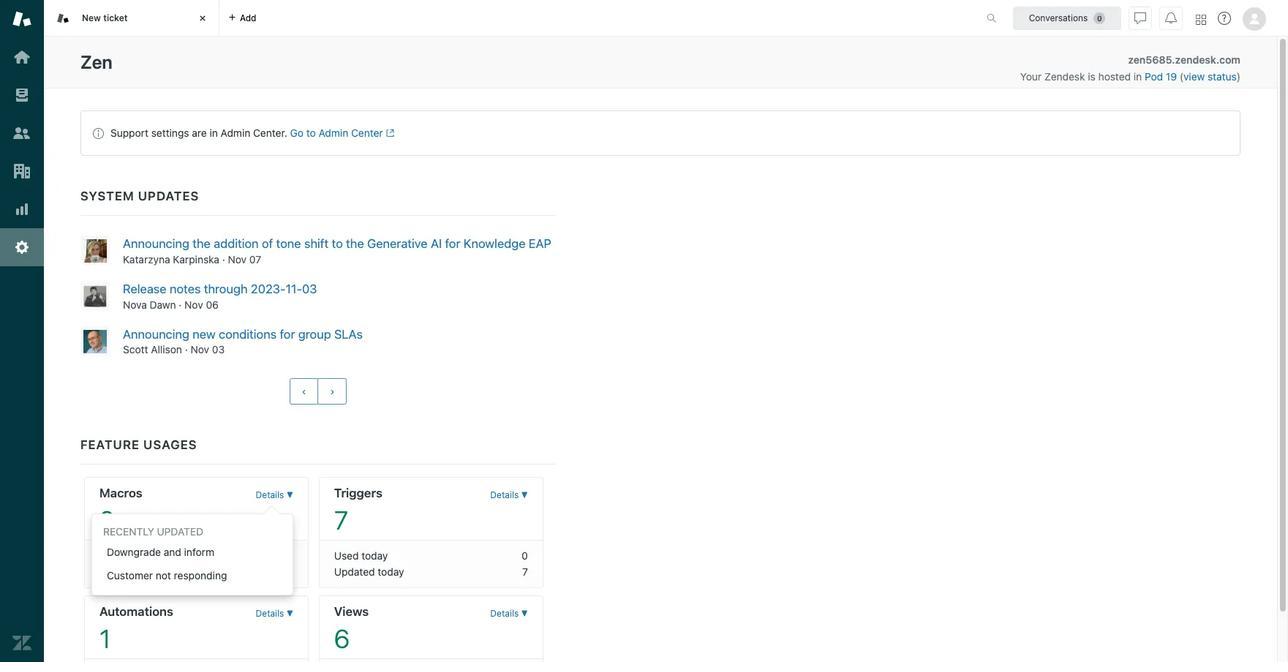 Task type: locate. For each thing, give the bounding box(es) containing it.
for right ai
[[445, 236, 461, 251]]

0 vertical spatial to
[[307, 127, 316, 139]]

the
[[193, 236, 211, 251], [346, 236, 364, 251]]

0 for 7
[[522, 550, 528, 562]]

triggers
[[334, 486, 383, 501]]

the up karpinska
[[193, 236, 211, 251]]

0 vertical spatial 03
[[302, 282, 317, 296]]

reporting image
[[12, 200, 31, 219]]

announcing up scott allison
[[123, 327, 189, 342]]

2 announcing from the top
[[123, 327, 189, 342]]

status containing support settings are in admin center.
[[81, 111, 1241, 156]]

admin
[[221, 127, 251, 139], [319, 127, 349, 139]]

1 horizontal spatial used
[[334, 550, 359, 562]]

usages
[[143, 438, 197, 453]]

7
[[334, 505, 348, 535], [523, 566, 528, 578]]

1 announcing from the top
[[123, 236, 189, 251]]

new ticket
[[82, 12, 128, 23]]

1 the from the left
[[193, 236, 211, 251]]

in left "pod"
[[1134, 70, 1143, 83]]

admin left center.
[[221, 127, 251, 139]]

the right shift
[[346, 236, 364, 251]]

details ▼ for 1
[[256, 608, 293, 619]]

19
[[1167, 70, 1178, 83]]

to right shift
[[332, 236, 343, 251]]

updated up the views
[[334, 566, 375, 578]]

used down "triggers 7"
[[334, 550, 359, 562]]

1 horizontal spatial admin
[[319, 127, 349, 139]]

views 6
[[334, 605, 369, 654]]

used
[[100, 550, 124, 562], [334, 550, 359, 562]]

nov down new
[[191, 344, 209, 356]]

zendesk products image
[[1197, 14, 1207, 25]]

through
[[204, 282, 248, 296]]

to
[[307, 127, 316, 139], [332, 236, 343, 251]]

.zendesk.com
[[1173, 53, 1241, 66]]

1 vertical spatial nov
[[185, 298, 203, 311]]

2 updated from the left
[[334, 566, 375, 578]]

conversations
[[1030, 12, 1089, 23]]

details for 1
[[256, 608, 284, 619]]

details for macros
[[256, 490, 284, 501]]

customer not responding link
[[92, 565, 293, 588]]

0 horizontal spatial 2
[[100, 505, 114, 535]]

of
[[262, 236, 273, 251]]

main element
[[0, 0, 44, 662]]

1 0 from the left
[[287, 550, 293, 562]]

1 vertical spatial announcing
[[123, 327, 189, 342]]

1 horizontal spatial 2
[[287, 566, 293, 578]]

1 horizontal spatial updated
[[334, 566, 375, 578]]

scott
[[123, 344, 148, 356]]

1 horizontal spatial 7
[[523, 566, 528, 578]]

support
[[111, 127, 149, 139]]

downgrade and inform
[[107, 546, 214, 559]]

used up 'customer'
[[100, 550, 124, 562]]

0 horizontal spatial updated
[[100, 566, 140, 578]]

center.
[[253, 127, 287, 139]]

1 horizontal spatial to
[[332, 236, 343, 251]]

0 horizontal spatial 7
[[334, 505, 348, 535]]

get started image
[[12, 48, 31, 67]]

nov down addition
[[228, 253, 247, 266]]

1 updated from the left
[[100, 566, 140, 578]]

zendesk image
[[12, 634, 31, 653]]

0 vertical spatial 2
[[100, 505, 114, 535]]

1 horizontal spatial updated today
[[334, 566, 404, 578]]

0 horizontal spatial used
[[100, 550, 124, 562]]

2 0 from the left
[[522, 550, 528, 562]]

automations 1
[[100, 605, 173, 654]]

1 used from the left
[[100, 550, 124, 562]]

1 vertical spatial 7
[[523, 566, 528, 578]]

recently
[[103, 526, 154, 538]]

nov down notes
[[185, 298, 203, 311]]

updated
[[100, 566, 140, 578], [334, 566, 375, 578]]

0 horizontal spatial 0
[[287, 550, 293, 562]]

03 down new
[[212, 344, 225, 356]]

details ▼
[[256, 490, 293, 501], [491, 490, 528, 501], [256, 608, 293, 619], [491, 608, 528, 619]]

1 horizontal spatial for
[[445, 236, 461, 251]]

release notes through 2023-11-03
[[123, 282, 317, 296]]

2 the from the left
[[346, 236, 364, 251]]

2 used from the left
[[334, 550, 359, 562]]

1 horizontal spatial the
[[346, 236, 364, 251]]

views image
[[12, 86, 31, 105]]

used today
[[100, 550, 153, 562], [334, 550, 388, 562]]

customer not responding
[[107, 570, 227, 582]]

1
[[100, 624, 111, 654]]

1 admin from the left
[[221, 127, 251, 139]]

used today for 7
[[334, 550, 388, 562]]

0 horizontal spatial the
[[193, 236, 211, 251]]

0 horizontal spatial 03
[[212, 344, 225, 356]]

admin left center
[[319, 127, 349, 139]]

details ▼ for 6
[[491, 608, 528, 619]]

nov
[[228, 253, 247, 266], [185, 298, 203, 311], [191, 344, 209, 356]]

to inside status
[[307, 127, 316, 139]]

1 horizontal spatial used today
[[334, 550, 388, 562]]

0 vertical spatial nov
[[228, 253, 247, 266]]

inform
[[184, 546, 214, 559]]

to right go
[[307, 127, 316, 139]]

0 vertical spatial 7
[[334, 505, 348, 535]]

in
[[1134, 70, 1143, 83], [210, 127, 218, 139]]

0 horizontal spatial updated today
[[100, 566, 170, 578]]

1 vertical spatial 2
[[287, 566, 293, 578]]

‹ button
[[290, 379, 319, 405]]

in right are
[[210, 127, 218, 139]]

2 vertical spatial nov
[[191, 344, 209, 356]]

today
[[127, 550, 153, 562], [362, 550, 388, 562], [143, 566, 170, 578], [378, 566, 404, 578]]

0 horizontal spatial admin
[[221, 127, 251, 139]]

tabs tab list
[[44, 0, 972, 37]]

11-
[[286, 282, 302, 296]]

2
[[100, 505, 114, 535], [287, 566, 293, 578]]

announcing
[[123, 236, 189, 251], [123, 327, 189, 342]]

0 horizontal spatial in
[[210, 127, 218, 139]]

updated today up the views
[[334, 566, 404, 578]]

▼ for 7
[[522, 490, 528, 501]]

updated today for 7
[[334, 566, 404, 578]]

(
[[1180, 70, 1184, 83]]

0
[[287, 550, 293, 562], [522, 550, 528, 562]]

tone
[[276, 236, 301, 251]]

get help image
[[1219, 12, 1232, 25]]

announcing up katarzyna
[[123, 236, 189, 251]]

nov for notes
[[185, 298, 203, 311]]

0 horizontal spatial to
[[307, 127, 316, 139]]

1 horizontal spatial 0
[[522, 550, 528, 562]]

nova
[[123, 298, 147, 311]]

downgrade and inform link
[[92, 541, 293, 565]]

0 vertical spatial in
[[1134, 70, 1143, 83]]

03 right 2023-
[[302, 282, 317, 296]]

1 vertical spatial in
[[210, 127, 218, 139]]

2 used today from the left
[[334, 550, 388, 562]]

0 horizontal spatial used today
[[100, 550, 153, 562]]

updated down downgrade
[[100, 566, 140, 578]]

1 horizontal spatial in
[[1134, 70, 1143, 83]]

▼
[[287, 490, 293, 501], [522, 490, 528, 501], [287, 608, 293, 619], [522, 608, 528, 619]]

details ▼ for macros
[[256, 490, 293, 501]]

updated today down downgrade
[[100, 566, 170, 578]]

knowledge
[[464, 236, 526, 251]]

0 vertical spatial announcing
[[123, 236, 189, 251]]

2 updated today from the left
[[334, 566, 404, 578]]

used today down "triggers 7"
[[334, 550, 388, 562]]

▼ for 6
[[522, 608, 528, 619]]

new
[[193, 327, 216, 342]]

1 vertical spatial for
[[280, 327, 295, 342]]

admin image
[[12, 238, 31, 257]]

›
[[330, 386, 335, 398]]

notes
[[170, 282, 201, 296]]

nov 07
[[228, 253, 261, 266]]

zendesk support image
[[12, 10, 31, 29]]

group
[[298, 327, 331, 342]]

1 horizontal spatial 03
[[302, 282, 317, 296]]

1 used today from the left
[[100, 550, 153, 562]]

1 updated today from the left
[[100, 566, 170, 578]]

allison
[[151, 344, 182, 356]]

announcing for announcing new conditions for group slas
[[123, 327, 189, 342]]

for left group
[[280, 327, 295, 342]]

details for 7
[[491, 490, 519, 501]]

7 inside "triggers 7"
[[334, 505, 348, 535]]

‹
[[302, 386, 306, 398]]

pod
[[1145, 70, 1164, 83]]

view
[[1184, 70, 1206, 83]]

close image
[[195, 11, 210, 26]]

is
[[1089, 70, 1096, 83]]

details
[[256, 490, 284, 501], [491, 490, 519, 501], [256, 608, 284, 619], [491, 608, 519, 619]]

status
[[81, 111, 1241, 156]]

for
[[445, 236, 461, 251], [280, 327, 295, 342]]

generative
[[367, 236, 428, 251]]

used today up 'customer'
[[100, 550, 153, 562]]

0 horizontal spatial for
[[280, 327, 295, 342]]



Task type: vqa. For each thing, say whether or not it's contained in the screenshot.
status
yes



Task type: describe. For each thing, give the bounding box(es) containing it.
responding
[[174, 570, 227, 582]]

karpinska
[[173, 253, 220, 266]]

views
[[334, 605, 369, 619]]

status
[[1208, 70, 1238, 83]]

2023-
[[251, 282, 286, 296]]

are
[[192, 127, 207, 139]]

6
[[334, 624, 350, 654]]

conditions
[[219, 327, 277, 342]]

updated for macros
[[100, 566, 140, 578]]

used for 7
[[334, 550, 359, 562]]

ai
[[431, 236, 442, 251]]

ticket
[[103, 12, 128, 23]]

zen5685
[[1129, 53, 1173, 66]]

updates
[[138, 189, 199, 203]]

1 vertical spatial to
[[332, 236, 343, 251]]

notifications image
[[1166, 12, 1178, 24]]

scott allison
[[123, 344, 182, 356]]

)
[[1238, 70, 1241, 83]]

triggers 7
[[334, 486, 383, 535]]

updated
[[157, 526, 204, 538]]

and
[[164, 546, 181, 559]]

shift
[[304, 236, 329, 251]]

06
[[206, 298, 219, 311]]

release
[[123, 282, 167, 296]]

add button
[[220, 0, 265, 36]]

macros
[[100, 486, 143, 501]]

feature usages
[[81, 438, 197, 453]]

nov for the
[[228, 253, 247, 266]]

updated today for macros
[[100, 566, 170, 578]]

automations
[[100, 605, 173, 619]]

center
[[351, 127, 383, 139]]

macros 2
[[100, 486, 143, 535]]

katarzyna karpinska
[[123, 253, 220, 266]]

(opens in a new tab) image
[[383, 129, 395, 138]]

▼ for 1
[[287, 608, 293, 619]]

slas
[[334, 327, 363, 342]]

dawn
[[150, 298, 176, 311]]

button displays agent's chat status as invisible. image
[[1135, 12, 1147, 24]]

nov for new
[[191, 344, 209, 356]]

2 inside macros 2
[[100, 505, 114, 535]]

go
[[290, 127, 304, 139]]

zendesk
[[1045, 70, 1086, 83]]

downgrade
[[107, 546, 161, 559]]

addition
[[214, 236, 259, 251]]

announcing new conditions for group slas
[[123, 327, 363, 342]]

not
[[156, 570, 171, 582]]

view status link
[[1184, 70, 1238, 83]]

details for 6
[[491, 608, 519, 619]]

system
[[81, 189, 134, 203]]

nov 06
[[185, 298, 219, 311]]

0 vertical spatial for
[[445, 236, 461, 251]]

go to admin center
[[290, 127, 383, 139]]

new
[[82, 12, 101, 23]]

0 for macros
[[287, 550, 293, 562]]

go to admin center link
[[290, 127, 395, 139]]

settings
[[151, 127, 189, 139]]

conversations button
[[1014, 6, 1122, 30]]

customers image
[[12, 124, 31, 143]]

pod 19 link
[[1145, 70, 1180, 83]]

support settings are in admin center.
[[111, 127, 287, 139]]

nova dawn
[[123, 298, 176, 311]]

in inside zen5685 .zendesk.com your zendesk is hosted in pod 19 ( view status )
[[1134, 70, 1143, 83]]

07
[[250, 253, 261, 266]]

announcing the addition of tone shift to the generative ai for knowledge eap
[[123, 236, 552, 251]]

› button
[[318, 379, 347, 405]]

▼ for macros
[[287, 490, 293, 501]]

updated for 7
[[334, 566, 375, 578]]

recently updated
[[103, 526, 204, 538]]

hosted
[[1099, 70, 1132, 83]]

eap
[[529, 236, 552, 251]]

1 vertical spatial 03
[[212, 344, 225, 356]]

katarzyna
[[123, 253, 170, 266]]

used for macros
[[100, 550, 124, 562]]

add
[[240, 12, 257, 23]]

your
[[1021, 70, 1042, 83]]

zen5685 .zendesk.com your zendesk is hosted in pod 19 ( view status )
[[1021, 53, 1241, 83]]

details ▼ for 7
[[491, 490, 528, 501]]

new ticket tab
[[44, 0, 220, 37]]

2 admin from the left
[[319, 127, 349, 139]]

announcing for announcing the addition of tone shift to the generative ai for knowledge eap
[[123, 236, 189, 251]]

customer
[[107, 570, 153, 582]]

used today for macros
[[100, 550, 153, 562]]

zen
[[81, 51, 113, 72]]

nov 03
[[191, 344, 225, 356]]

feature
[[81, 438, 140, 453]]

system updates
[[81, 189, 199, 203]]

organizations image
[[12, 162, 31, 181]]



